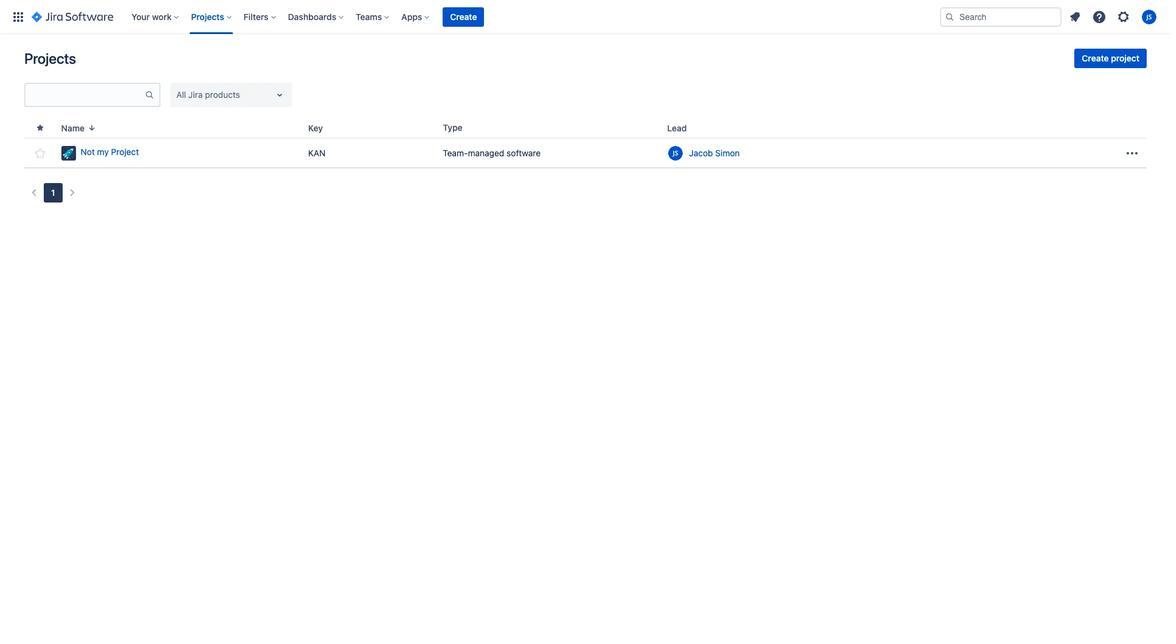 Task type: locate. For each thing, give the bounding box(es) containing it.
banner containing your work
[[0, 0, 1172, 34]]

simon
[[716, 148, 740, 158]]

key
[[308, 123, 323, 133]]

apps button
[[398, 7, 435, 26]]

0 vertical spatial projects
[[191, 11, 224, 22]]

filters button
[[240, 7, 281, 26]]

1 vertical spatial create
[[1082, 53, 1109, 63]]

None text field
[[26, 86, 145, 103]]

kan
[[308, 148, 326, 158]]

jacob simon link
[[689, 147, 740, 159]]

1 horizontal spatial projects
[[191, 11, 224, 22]]

create left project
[[1082, 53, 1109, 63]]

1 vertical spatial projects
[[24, 50, 76, 67]]

projects down appswitcher icon
[[24, 50, 76, 67]]

create inside 'primary' 'element'
[[450, 11, 477, 22]]

lead button
[[663, 121, 702, 135]]

team-
[[443, 148, 468, 158]]

not
[[81, 147, 95, 157]]

create
[[450, 11, 477, 22], [1082, 53, 1109, 63]]

Search field
[[940, 7, 1062, 26]]

dashboards button
[[284, 7, 349, 26]]

your
[[132, 11, 150, 22]]

projects right work
[[191, 11, 224, 22]]

type
[[443, 122, 463, 133]]

star not my project image
[[33, 146, 48, 160]]

jacob simon
[[689, 148, 740, 158]]

0 vertical spatial create
[[450, 11, 477, 22]]

settings image
[[1117, 9, 1131, 24]]

1 horizontal spatial create
[[1082, 53, 1109, 63]]

projects inside popup button
[[191, 11, 224, 22]]

your profile and settings image
[[1142, 9, 1157, 24]]

your work button
[[128, 7, 184, 26]]

create for create project
[[1082, 53, 1109, 63]]

create for create
[[450, 11, 477, 22]]

0 horizontal spatial projects
[[24, 50, 76, 67]]

create right apps popup button
[[450, 11, 477, 22]]

jira software image
[[32, 9, 113, 24], [32, 9, 113, 24]]

banner
[[0, 0, 1172, 34]]

key button
[[303, 121, 338, 135]]

primary element
[[7, 0, 940, 34]]

all jira products
[[176, 89, 240, 100]]

project
[[111, 147, 139, 157]]

work
[[152, 11, 172, 22]]

None text field
[[176, 89, 179, 101]]

create project button
[[1075, 49, 1147, 68]]

0 horizontal spatial create
[[450, 11, 477, 22]]

next image
[[65, 186, 79, 200]]

projects
[[191, 11, 224, 22], [24, 50, 76, 67]]

filters
[[244, 11, 269, 22]]

apps
[[402, 11, 422, 22]]

name button
[[56, 121, 102, 135]]

software
[[507, 148, 541, 158]]

dashboards
[[288, 11, 336, 22]]



Task type: vqa. For each thing, say whether or not it's contained in the screenshot.
Not my Project link
yes



Task type: describe. For each thing, give the bounding box(es) containing it.
products
[[205, 89, 240, 100]]

managed
[[468, 148, 505, 158]]

create button
[[443, 7, 485, 26]]

not my project
[[81, 147, 139, 157]]

create project
[[1082, 53, 1140, 63]]

notifications image
[[1068, 9, 1083, 24]]

not my project link
[[61, 146, 299, 160]]

jacob
[[689, 148, 713, 158]]

more image
[[1125, 146, 1140, 160]]

lead
[[668, 123, 687, 133]]

open image
[[273, 88, 287, 102]]

help image
[[1093, 9, 1107, 24]]

1
[[51, 187, 55, 198]]

name
[[61, 123, 85, 133]]

teams
[[356, 11, 382, 22]]

my
[[97, 147, 109, 157]]

previous image
[[27, 186, 41, 200]]

projects button
[[188, 7, 236, 26]]

appswitcher icon image
[[11, 9, 26, 24]]

jira
[[188, 89, 203, 100]]

team-managed software
[[443, 148, 541, 158]]

1 button
[[44, 183, 62, 203]]

all
[[176, 89, 186, 100]]

your work
[[132, 11, 172, 22]]

project
[[1112, 53, 1140, 63]]

teams button
[[352, 7, 394, 26]]

search image
[[945, 12, 955, 22]]



